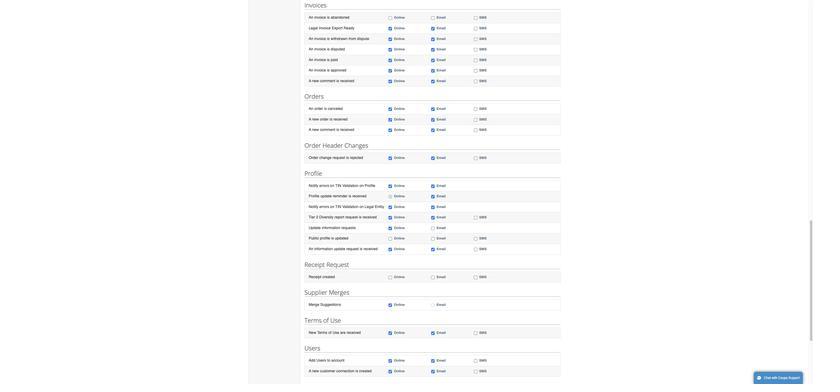 Task type: describe. For each thing, give the bounding box(es) containing it.
4 sms from the top
[[479, 47, 487, 51]]

10 email from the top
[[437, 128, 446, 132]]

update information requests
[[309, 226, 356, 230]]

tin for legal
[[335, 205, 341, 209]]

0 vertical spatial request
[[333, 156, 345, 160]]

2
[[316, 215, 318, 219]]

3 email from the top
[[437, 37, 446, 41]]

4 a from the top
[[309, 369, 311, 373]]

0 vertical spatial created
[[322, 275, 335, 279]]

legal invoice export ready
[[309, 26, 354, 30]]

add
[[309, 358, 315, 363]]

14 sms from the top
[[479, 247, 487, 251]]

21 email from the top
[[437, 331, 446, 335]]

rejected
[[350, 156, 363, 160]]

17 sms from the top
[[479, 359, 487, 363]]

chat with coupa support
[[764, 376, 800, 380]]

order change request is rejected
[[309, 156, 363, 160]]

information for update
[[322, 226, 340, 230]]

7 email from the top
[[437, 79, 446, 83]]

suggestions
[[320, 303, 341, 307]]

chat with coupa support button
[[754, 372, 803, 384]]

merge
[[309, 303, 319, 307]]

change
[[319, 156, 332, 160]]

withdrawn
[[331, 36, 348, 41]]

are
[[340, 331, 346, 335]]

8 sms from the top
[[479, 107, 487, 111]]

terms of use
[[304, 316, 341, 325]]

public
[[309, 236, 319, 241]]

15 email from the top
[[437, 215, 446, 219]]

supplier merges
[[304, 288, 349, 297]]

export
[[332, 26, 343, 30]]

3 new from the top
[[312, 128, 319, 132]]

a new customer connection is created
[[309, 369, 372, 373]]

1 vertical spatial request
[[345, 215, 358, 219]]

on up notify errors on tin validation on legal entity
[[359, 183, 364, 188]]

4 email from the top
[[437, 47, 446, 51]]

changes
[[345, 141, 368, 150]]

0 vertical spatial users
[[304, 344, 320, 353]]

1 horizontal spatial update
[[334, 247, 345, 251]]

notify errors on tin validation on legal entity
[[309, 205, 384, 209]]

4 new from the top
[[312, 369, 319, 373]]

errors for notify errors on tin validation on legal entity
[[319, 205, 329, 209]]

11 sms from the top
[[479, 156, 487, 160]]

2 email from the top
[[437, 26, 446, 30]]

11 online from the top
[[394, 156, 405, 160]]

4 online from the top
[[394, 47, 405, 51]]

account
[[331, 358, 344, 363]]

9 email from the top
[[437, 117, 446, 121]]

invoices
[[304, 1, 327, 9]]

18 sms from the top
[[479, 369, 487, 373]]

1 vertical spatial of
[[328, 331, 332, 335]]

14 online from the top
[[394, 205, 405, 209]]

report
[[335, 215, 344, 219]]

14 email from the top
[[437, 205, 446, 209]]

15 online from the top
[[394, 215, 405, 219]]

10 online from the top
[[394, 128, 405, 132]]

profile
[[320, 236, 330, 241]]

an invoice is disputed
[[309, 47, 345, 51]]

order header changes
[[304, 141, 368, 150]]

1 online from the top
[[394, 16, 405, 20]]

header
[[323, 141, 343, 150]]

23 email from the top
[[437, 369, 446, 373]]

6 online from the top
[[394, 68, 405, 72]]

chat
[[764, 376, 771, 380]]

21 online from the top
[[394, 331, 405, 335]]

with
[[772, 376, 777, 380]]

order for order header changes
[[304, 141, 321, 150]]

18 email from the top
[[437, 247, 446, 251]]

13 email from the top
[[437, 194, 446, 198]]

16 sms from the top
[[479, 331, 487, 335]]

1 vertical spatial order
[[320, 117, 329, 121]]

an invoice is paid
[[309, 58, 338, 62]]

1 horizontal spatial legal
[[365, 205, 374, 209]]

6 email from the top
[[437, 68, 446, 72]]

information for an
[[314, 247, 333, 251]]

an for an invoice is disputed
[[309, 47, 313, 51]]

5 sms from the top
[[479, 58, 487, 62]]

1 a new comment is received from the top
[[309, 79, 354, 83]]

3 a from the top
[[309, 128, 311, 132]]

6 sms from the top
[[479, 68, 487, 72]]

1 comment from the top
[[320, 79, 335, 83]]

20 online from the top
[[394, 303, 405, 307]]

1 horizontal spatial created
[[359, 369, 372, 373]]

2 online from the top
[[394, 26, 405, 30]]

an for an invoice is withdrawn from dispute
[[309, 36, 313, 41]]

18 online from the top
[[394, 247, 405, 251]]

receipt for receipt request
[[304, 260, 325, 269]]

an order is canceled
[[309, 107, 343, 111]]

11 email from the top
[[437, 156, 446, 160]]

notify for notify errors on tin validation on legal entity
[[309, 205, 318, 209]]

an invoice is withdrawn from dispute
[[309, 36, 369, 41]]

12 sms from the top
[[479, 215, 487, 219]]

12 email from the top
[[437, 184, 446, 188]]



Task type: vqa. For each thing, say whether or not it's contained in the screenshot.
LEARNING
no



Task type: locate. For each thing, give the bounding box(es) containing it.
from
[[349, 36, 356, 41]]

None checkbox
[[389, 16, 392, 20], [431, 16, 435, 20], [389, 27, 392, 30], [431, 27, 435, 30], [389, 37, 392, 41], [431, 37, 435, 41], [474, 37, 477, 41], [389, 48, 392, 52], [431, 48, 435, 52], [389, 59, 392, 62], [431, 59, 435, 62], [474, 69, 477, 73], [431, 80, 435, 83], [474, 80, 477, 83], [389, 108, 392, 111], [431, 108, 435, 111], [431, 118, 435, 122], [389, 129, 392, 132], [431, 129, 435, 132], [474, 129, 477, 132], [389, 157, 392, 160], [431, 157, 435, 160], [474, 157, 477, 160], [389, 185, 392, 188], [431, 185, 435, 188], [389, 195, 392, 199], [431, 206, 435, 209], [389, 216, 392, 220], [431, 216, 435, 220], [474, 216, 477, 220], [474, 237, 477, 241], [389, 248, 392, 251], [431, 276, 435, 279], [474, 359, 477, 363], [474, 370, 477, 374], [389, 16, 392, 20], [431, 16, 435, 20], [389, 27, 392, 30], [431, 27, 435, 30], [389, 37, 392, 41], [431, 37, 435, 41], [474, 37, 477, 41], [389, 48, 392, 52], [431, 48, 435, 52], [389, 59, 392, 62], [431, 59, 435, 62], [474, 69, 477, 73], [431, 80, 435, 83], [474, 80, 477, 83], [389, 108, 392, 111], [431, 108, 435, 111], [431, 118, 435, 122], [389, 129, 392, 132], [431, 129, 435, 132], [474, 129, 477, 132], [389, 157, 392, 160], [431, 157, 435, 160], [474, 157, 477, 160], [389, 185, 392, 188], [431, 185, 435, 188], [389, 195, 392, 199], [431, 206, 435, 209], [389, 216, 392, 220], [431, 216, 435, 220], [474, 216, 477, 220], [474, 237, 477, 241], [389, 248, 392, 251], [431, 276, 435, 279], [474, 359, 477, 363], [474, 370, 477, 374]]

comment
[[320, 79, 335, 83], [320, 128, 335, 132]]

comment down a new order is received
[[320, 128, 335, 132]]

20 email from the top
[[437, 303, 446, 307]]

order up change
[[304, 141, 321, 150]]

validation up reminder
[[342, 183, 358, 188]]

request up requests
[[345, 215, 358, 219]]

an up an invoice is paid
[[309, 47, 313, 51]]

0 vertical spatial tin
[[335, 183, 341, 188]]

1 new from the top
[[312, 79, 319, 83]]

an for an invoice is abandoned
[[309, 15, 313, 20]]

2 a new comment is received from the top
[[309, 128, 354, 132]]

notify
[[309, 183, 318, 188], [309, 205, 318, 209]]

support
[[789, 376, 800, 380]]

7 sms from the top
[[479, 79, 487, 83]]

a up orders
[[309, 79, 311, 83]]

diversity
[[319, 215, 334, 219]]

an down invoices
[[309, 15, 313, 20]]

1 vertical spatial notify
[[309, 205, 318, 209]]

an
[[309, 15, 313, 20], [309, 36, 313, 41], [309, 47, 313, 51], [309, 58, 313, 62], [309, 68, 313, 72], [309, 107, 313, 111], [309, 247, 313, 251]]

0 vertical spatial use
[[330, 316, 341, 325]]

6 an from the top
[[309, 107, 313, 111]]

errors up diversity
[[319, 205, 329, 209]]

update
[[309, 226, 321, 230]]

of up 'new terms of use are received'
[[323, 316, 329, 325]]

an invoice is approved
[[309, 68, 346, 72]]

8 email from the top
[[437, 107, 446, 111]]

errors up profile update reminder is received
[[319, 183, 329, 188]]

1 vertical spatial information
[[314, 247, 333, 251]]

users left to
[[316, 358, 326, 363]]

15 sms from the top
[[479, 275, 487, 279]]

receipt up receipt created
[[304, 260, 325, 269]]

4 invoice from the top
[[314, 58, 326, 62]]

0 horizontal spatial update
[[320, 194, 332, 198]]

17 online from the top
[[394, 237, 405, 241]]

requests
[[341, 226, 356, 230]]

sms
[[479, 16, 487, 20], [479, 26, 487, 30], [479, 37, 487, 41], [479, 47, 487, 51], [479, 58, 487, 62], [479, 68, 487, 72], [479, 79, 487, 83], [479, 107, 487, 111], [479, 117, 487, 121], [479, 128, 487, 132], [479, 156, 487, 160], [479, 215, 487, 219], [479, 237, 487, 241], [479, 247, 487, 251], [479, 275, 487, 279], [479, 331, 487, 335], [479, 359, 487, 363], [479, 369, 487, 373]]

of left are
[[328, 331, 332, 335]]

errors for notify errors on tin validation on profile
[[319, 183, 329, 188]]

7 online from the top
[[394, 79, 405, 83]]

0 vertical spatial a new comment is received
[[309, 79, 354, 83]]

0 vertical spatial terms
[[304, 316, 322, 325]]

a new comment is received
[[309, 79, 354, 83], [309, 128, 354, 132]]

request
[[326, 260, 349, 269]]

on left entity
[[359, 205, 364, 209]]

an up an invoice is disputed
[[309, 36, 313, 41]]

profile for profile
[[304, 169, 322, 178]]

tin for profile
[[335, 183, 341, 188]]

2 validation from the top
[[342, 205, 358, 209]]

created down receipt request
[[322, 275, 335, 279]]

abandoned
[[331, 15, 349, 20]]

2 tin from the top
[[335, 205, 341, 209]]

an for an order is canceled
[[309, 107, 313, 111]]

legal
[[309, 26, 318, 30], [365, 205, 374, 209]]

is
[[327, 15, 330, 20], [327, 36, 330, 41], [327, 47, 330, 51], [327, 58, 330, 62], [327, 68, 330, 72], [336, 79, 339, 83], [324, 107, 327, 111], [330, 117, 332, 121], [336, 128, 339, 132], [346, 156, 349, 160], [349, 194, 351, 198], [359, 215, 362, 219], [331, 236, 334, 241], [360, 247, 363, 251], [355, 369, 358, 373]]

new terms of use are received
[[309, 331, 361, 335]]

1 vertical spatial errors
[[319, 205, 329, 209]]

None checkbox
[[474, 16, 477, 20], [474, 27, 477, 30], [474, 48, 477, 52], [474, 59, 477, 62], [389, 69, 392, 73], [431, 69, 435, 73], [389, 80, 392, 83], [474, 108, 477, 111], [389, 118, 392, 122], [474, 118, 477, 122], [431, 195, 435, 199], [389, 206, 392, 209], [389, 227, 392, 230], [431, 227, 435, 230], [389, 237, 392, 241], [431, 237, 435, 241], [431, 248, 435, 251], [474, 248, 477, 251], [389, 276, 392, 279], [474, 276, 477, 279], [389, 304, 392, 307], [431, 304, 435, 307], [389, 332, 392, 335], [431, 332, 435, 335], [474, 332, 477, 335], [389, 359, 392, 363], [431, 359, 435, 363], [389, 370, 392, 374], [431, 370, 435, 374], [474, 16, 477, 20], [474, 27, 477, 30], [474, 48, 477, 52], [474, 59, 477, 62], [389, 69, 392, 73], [431, 69, 435, 73], [389, 80, 392, 83], [474, 108, 477, 111], [389, 118, 392, 122], [474, 118, 477, 122], [431, 195, 435, 199], [389, 206, 392, 209], [389, 227, 392, 230], [431, 227, 435, 230], [389, 237, 392, 241], [431, 237, 435, 241], [431, 248, 435, 251], [474, 248, 477, 251], [389, 276, 392, 279], [474, 276, 477, 279], [389, 304, 392, 307], [431, 304, 435, 307], [389, 332, 392, 335], [431, 332, 435, 335], [474, 332, 477, 335], [389, 359, 392, 363], [431, 359, 435, 363], [389, 370, 392, 374], [431, 370, 435, 374]]

9 online from the top
[[394, 117, 405, 121]]

on up profile update reminder is received
[[330, 183, 334, 188]]

0 vertical spatial comment
[[320, 79, 335, 83]]

order left change
[[309, 156, 318, 160]]

16 email from the top
[[437, 226, 446, 230]]

1 sms from the top
[[479, 16, 487, 20]]

users
[[304, 344, 320, 353], [316, 358, 326, 363]]

3 invoice from the top
[[314, 47, 326, 51]]

22 email from the top
[[437, 359, 446, 363]]

comment down the an invoice is approved
[[320, 79, 335, 83]]

profile up tier
[[309, 194, 319, 198]]

legal left invoice
[[309, 26, 318, 30]]

0 vertical spatial update
[[320, 194, 332, 198]]

an for an information update request is received
[[309, 247, 313, 251]]

1 email from the top
[[437, 16, 446, 20]]

an down orders
[[309, 107, 313, 111]]

validation for legal
[[342, 205, 358, 209]]

profile
[[304, 169, 322, 178], [365, 183, 375, 188], [309, 194, 319, 198]]

invoice up invoice
[[314, 15, 326, 20]]

13 online from the top
[[394, 194, 405, 198]]

1 vertical spatial profile
[[365, 183, 375, 188]]

1 vertical spatial legal
[[365, 205, 374, 209]]

approved
[[331, 68, 346, 72]]

tin
[[335, 183, 341, 188], [335, 205, 341, 209]]

merges
[[329, 288, 349, 297]]

19 online from the top
[[394, 275, 405, 279]]

1 vertical spatial created
[[359, 369, 372, 373]]

legal left entity
[[365, 205, 374, 209]]

order down an order is canceled
[[320, 117, 329, 121]]

created right the connection
[[359, 369, 372, 373]]

tin up profile update reminder is received
[[335, 183, 341, 188]]

9 sms from the top
[[479, 117, 487, 121]]

22 online from the top
[[394, 359, 405, 363]]

receipt request
[[304, 260, 349, 269]]

ready
[[344, 26, 354, 30]]

1 vertical spatial update
[[334, 247, 345, 251]]

a down add
[[309, 369, 311, 373]]

email
[[437, 16, 446, 20], [437, 26, 446, 30], [437, 37, 446, 41], [437, 47, 446, 51], [437, 58, 446, 62], [437, 68, 446, 72], [437, 79, 446, 83], [437, 107, 446, 111], [437, 117, 446, 121], [437, 128, 446, 132], [437, 156, 446, 160], [437, 184, 446, 188], [437, 194, 446, 198], [437, 205, 446, 209], [437, 215, 446, 219], [437, 226, 446, 230], [437, 237, 446, 241], [437, 247, 446, 251], [437, 275, 446, 279], [437, 303, 446, 307], [437, 331, 446, 335], [437, 359, 446, 363], [437, 369, 446, 373]]

1 vertical spatial order
[[309, 156, 318, 160]]

a new comment is received down the an invoice is approved
[[309, 79, 354, 83]]

merge suggestions
[[309, 303, 341, 307]]

2 new from the top
[[312, 117, 319, 121]]

invoice down invoice
[[314, 36, 326, 41]]

2 a from the top
[[309, 117, 311, 121]]

10 sms from the top
[[479, 128, 487, 132]]

tin down profile update reminder is received
[[335, 205, 341, 209]]

1 errors from the top
[[319, 183, 329, 188]]

entity
[[375, 205, 384, 209]]

invoice for approved
[[314, 68, 326, 72]]

information down profile at the left bottom of page
[[314, 247, 333, 251]]

1 vertical spatial a new comment is received
[[309, 128, 354, 132]]

new down add
[[312, 369, 319, 373]]

2 notify from the top
[[309, 205, 318, 209]]

tier
[[309, 215, 315, 219]]

17 email from the top
[[437, 237, 446, 241]]

reminder
[[333, 194, 348, 198]]

request
[[333, 156, 345, 160], [345, 215, 358, 219], [346, 247, 359, 251]]

new down an order is canceled
[[312, 117, 319, 121]]

request down updated
[[346, 247, 359, 251]]

2 comment from the top
[[320, 128, 335, 132]]

2 vertical spatial request
[[346, 247, 359, 251]]

4 an from the top
[[309, 58, 313, 62]]

an down an invoice is disputed
[[309, 58, 313, 62]]

1 vertical spatial receipt
[[309, 275, 321, 279]]

invoice
[[314, 15, 326, 20], [314, 36, 326, 41], [314, 47, 326, 51], [314, 58, 326, 62], [314, 68, 326, 72]]

invoice
[[319, 26, 331, 30]]

12 online from the top
[[394, 184, 405, 188]]

invoice down an invoice is paid
[[314, 68, 326, 72]]

coupa
[[778, 376, 788, 380]]

1 notify from the top
[[309, 183, 318, 188]]

profile up entity
[[365, 183, 375, 188]]

customer
[[320, 369, 335, 373]]

notify up tier
[[309, 205, 318, 209]]

0 vertical spatial order
[[304, 141, 321, 150]]

2 an from the top
[[309, 36, 313, 41]]

add users to account
[[309, 358, 344, 363]]

validation
[[342, 183, 358, 188], [342, 205, 358, 209]]

on down profile update reminder is received
[[330, 205, 334, 209]]

1 invoice from the top
[[314, 15, 326, 20]]

an down public
[[309, 247, 313, 251]]

use up 'new terms of use are received'
[[330, 316, 341, 325]]

validation up tier 2 diversity report request is received
[[342, 205, 358, 209]]

0 horizontal spatial legal
[[309, 26, 318, 30]]

a
[[309, 79, 311, 83], [309, 117, 311, 121], [309, 128, 311, 132], [309, 369, 311, 373]]

canceled
[[328, 107, 343, 111]]

paid
[[331, 58, 338, 62]]

1 tin from the top
[[335, 183, 341, 188]]

0 vertical spatial notify
[[309, 183, 318, 188]]

23 online from the top
[[394, 369, 405, 373]]

5 online from the top
[[394, 58, 405, 62]]

invoice up an invoice is paid
[[314, 47, 326, 51]]

5 an from the top
[[309, 68, 313, 72]]

profile down change
[[304, 169, 322, 178]]

invoice down an invoice is disputed
[[314, 58, 326, 62]]

terms
[[304, 316, 322, 325], [317, 331, 327, 335]]

on
[[330, 183, 334, 188], [359, 183, 364, 188], [330, 205, 334, 209], [359, 205, 364, 209]]

use left are
[[333, 331, 339, 335]]

2 vertical spatial profile
[[309, 194, 319, 198]]

invoice for abandoned
[[314, 15, 326, 20]]

2 invoice from the top
[[314, 36, 326, 41]]

2 errors from the top
[[319, 205, 329, 209]]

1 vertical spatial use
[[333, 331, 339, 335]]

an down an invoice is paid
[[309, 68, 313, 72]]

0 horizontal spatial created
[[322, 275, 335, 279]]

1 vertical spatial tin
[[335, 205, 341, 209]]

information
[[322, 226, 340, 230], [314, 247, 333, 251]]

of
[[323, 316, 329, 325], [328, 331, 332, 335]]

invoice for paid
[[314, 58, 326, 62]]

request down order header changes
[[333, 156, 345, 160]]

0 vertical spatial of
[[323, 316, 329, 325]]

supplier
[[304, 288, 327, 297]]

16 online from the top
[[394, 226, 405, 230]]

3 online from the top
[[394, 37, 405, 41]]

0 vertical spatial receipt
[[304, 260, 325, 269]]

5 email from the top
[[437, 58, 446, 62]]

terms right "new"
[[317, 331, 327, 335]]

13 sms from the top
[[479, 237, 487, 241]]

1 vertical spatial terms
[[317, 331, 327, 335]]

19 email from the top
[[437, 275, 446, 279]]

update left reminder
[[320, 194, 332, 198]]

use
[[330, 316, 341, 325], [333, 331, 339, 335]]

invoice for disputed
[[314, 47, 326, 51]]

users up add
[[304, 344, 320, 353]]

7 an from the top
[[309, 247, 313, 251]]

notify errors on tin validation on profile
[[309, 183, 375, 188]]

update down updated
[[334, 247, 345, 251]]

receipt
[[304, 260, 325, 269], [309, 275, 321, 279]]

notify up profile update reminder is received
[[309, 183, 318, 188]]

a down a new order is received
[[309, 128, 311, 132]]

new up orders
[[312, 79, 319, 83]]

0 vertical spatial validation
[[342, 183, 358, 188]]

0 vertical spatial errors
[[319, 183, 329, 188]]

receipt created
[[309, 275, 335, 279]]

new down a new order is received
[[312, 128, 319, 132]]

online
[[394, 16, 405, 20], [394, 26, 405, 30], [394, 37, 405, 41], [394, 47, 405, 51], [394, 58, 405, 62], [394, 68, 405, 72], [394, 79, 405, 83], [394, 107, 405, 111], [394, 117, 405, 121], [394, 128, 405, 132], [394, 156, 405, 160], [394, 184, 405, 188], [394, 194, 405, 198], [394, 205, 405, 209], [394, 215, 405, 219], [394, 226, 405, 230], [394, 237, 405, 241], [394, 247, 405, 251], [394, 275, 405, 279], [394, 303, 405, 307], [394, 331, 405, 335], [394, 359, 405, 363], [394, 369, 405, 373]]

an for an invoice is paid
[[309, 58, 313, 62]]

received
[[340, 79, 354, 83], [333, 117, 348, 121], [340, 128, 354, 132], [352, 194, 366, 198], [363, 215, 377, 219], [364, 247, 378, 251], [347, 331, 361, 335]]

receipt up supplier
[[309, 275, 321, 279]]

orders
[[304, 92, 324, 101]]

receipt for receipt created
[[309, 275, 321, 279]]

1 an from the top
[[309, 15, 313, 20]]

2 sms from the top
[[479, 26, 487, 30]]

order
[[314, 107, 323, 111], [320, 117, 329, 121]]

0 vertical spatial order
[[314, 107, 323, 111]]

dispute
[[357, 36, 369, 41]]

8 online from the top
[[394, 107, 405, 111]]

new
[[309, 331, 316, 335]]

1 vertical spatial comment
[[320, 128, 335, 132]]

invoice for withdrawn
[[314, 36, 326, 41]]

5 invoice from the top
[[314, 68, 326, 72]]

a down an order is canceled
[[309, 117, 311, 121]]

order for order change request is rejected
[[309, 156, 318, 160]]

0 vertical spatial information
[[322, 226, 340, 230]]

information up public profile is updated
[[322, 226, 340, 230]]

order
[[304, 141, 321, 150], [309, 156, 318, 160]]

new
[[312, 79, 319, 83], [312, 117, 319, 121], [312, 128, 319, 132], [312, 369, 319, 373]]

1 vertical spatial users
[[316, 358, 326, 363]]

tier 2 diversity report request is received
[[309, 215, 377, 219]]

an information update request is received
[[309, 247, 378, 251]]

0 vertical spatial legal
[[309, 26, 318, 30]]

errors
[[319, 183, 329, 188], [319, 205, 329, 209]]

a new order is received
[[309, 117, 348, 121]]

profile for profile update reminder is received
[[309, 194, 319, 198]]

1 a from the top
[[309, 79, 311, 83]]

3 sms from the top
[[479, 37, 487, 41]]

1 validation from the top
[[342, 183, 358, 188]]

update
[[320, 194, 332, 198], [334, 247, 345, 251]]

profile update reminder is received
[[309, 194, 366, 198]]

3 an from the top
[[309, 47, 313, 51]]

order down orders
[[314, 107, 323, 111]]

to
[[327, 358, 330, 363]]

a new comment is received down a new order is received
[[309, 128, 354, 132]]

an for an invoice is approved
[[309, 68, 313, 72]]

created
[[322, 275, 335, 279], [359, 369, 372, 373]]

0 vertical spatial profile
[[304, 169, 322, 178]]

notify for notify errors on tin validation on profile
[[309, 183, 318, 188]]

terms up "new"
[[304, 316, 322, 325]]

1 vertical spatial validation
[[342, 205, 358, 209]]

validation for profile
[[342, 183, 358, 188]]

an invoice is abandoned
[[309, 15, 349, 20]]

public profile is updated
[[309, 236, 348, 241]]

disputed
[[331, 47, 345, 51]]

updated
[[335, 236, 348, 241]]

connection
[[336, 369, 354, 373]]



